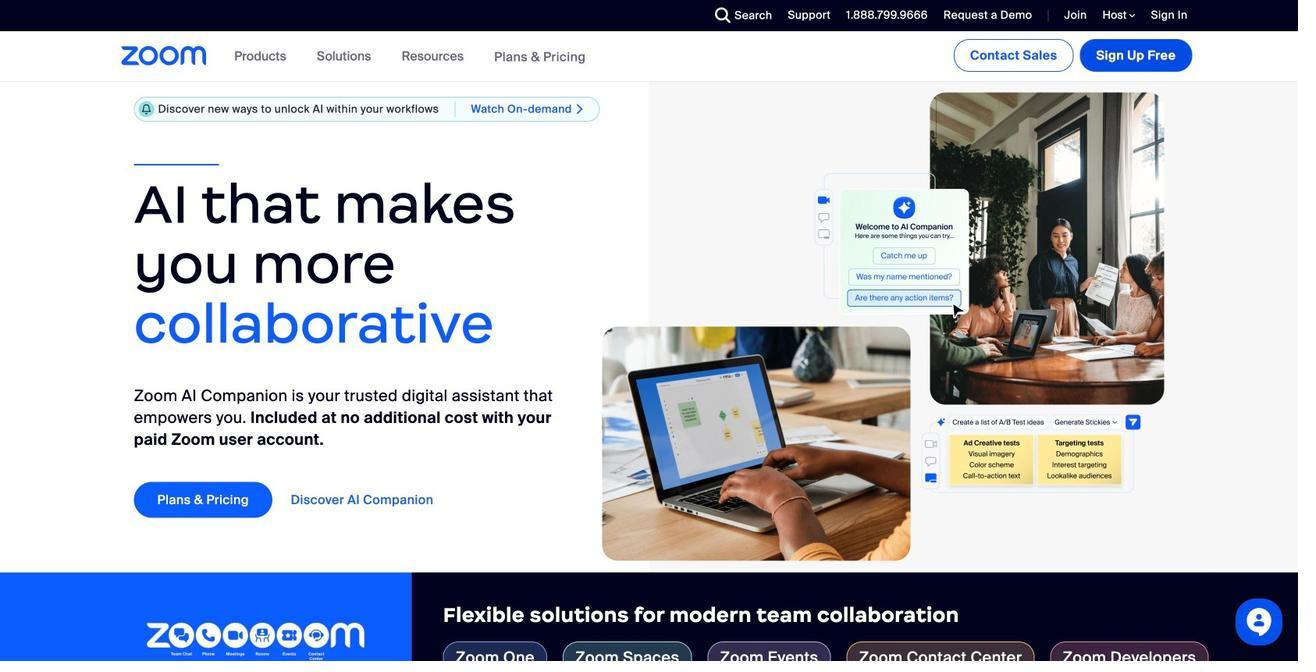 Task type: locate. For each thing, give the bounding box(es) containing it.
meetings navigation
[[951, 31, 1196, 75]]

tab list
[[443, 642, 1268, 662]]

zoom unified communication platform image
[[147, 623, 365, 662]]

product information navigation
[[223, 31, 598, 82]]

0 vertical spatial zoom interface icon image
[[661, 174, 970, 319]]

banner
[[103, 31, 1196, 82]]

zoom interface icon image
[[661, 174, 970, 319], [922, 415, 1142, 493]]

main content
[[0, 31, 1299, 662]]

right image
[[572, 103, 588, 116]]



Task type: describe. For each thing, give the bounding box(es) containing it.
1 vertical spatial zoom interface icon image
[[922, 415, 1142, 493]]

zoom logo image
[[121, 46, 207, 66]]

zoom one tab
[[443, 642, 548, 662]]



Task type: vqa. For each thing, say whether or not it's contained in the screenshot.
meetings navigation
yes



